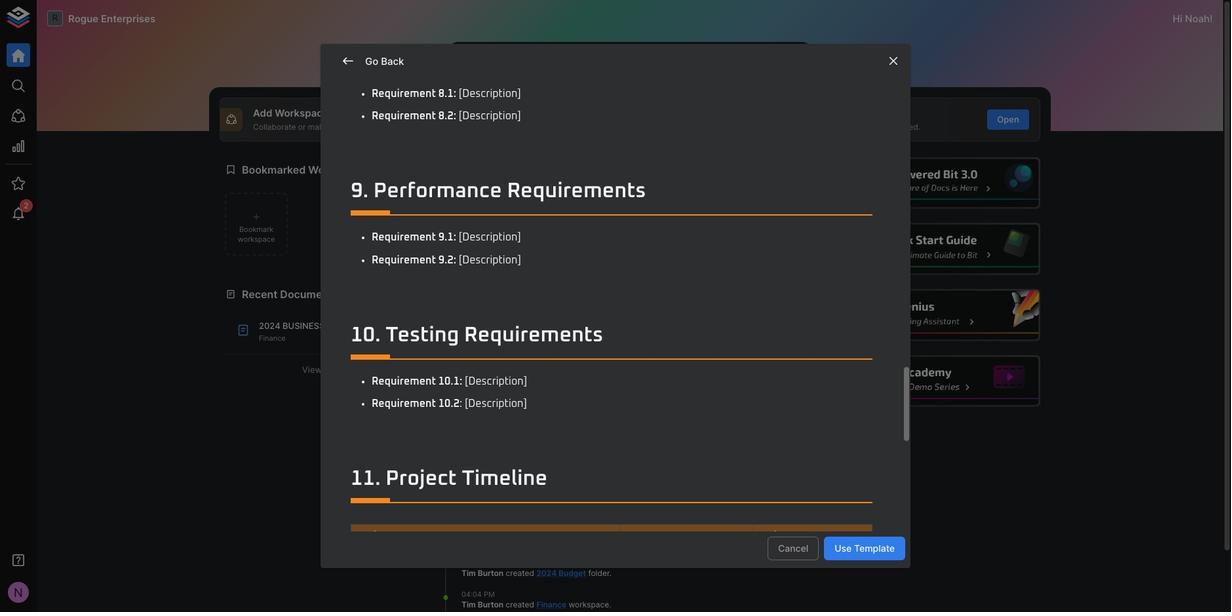 Task type: vqa. For each thing, say whether or not it's contained in the screenshot.
Add ADD
yes



Task type: locate. For each thing, give the bounding box(es) containing it.
use
[[835, 543, 852, 554]]

burton inside '04:07 pm tim burton created 2024 budget folder .'
[[478, 568, 504, 578]]

04:13 pm
[[462, 345, 494, 354]]

private.
[[337, 122, 365, 132]]

finance down "recent"
[[259, 333, 286, 343]]

0 vertical spatial business
[[283, 321, 325, 331]]

pm down flow
[[483, 558, 494, 568]]

04:07 down cash
[[462, 558, 481, 568]]

performance
[[374, 181, 502, 202]]

plan left the 10.
[[327, 321, 350, 331]]

business inside 2024 business plan finance
[[283, 321, 325, 331]]

plan inside the 2024 business plan
[[462, 366, 483, 376]]

noah
[[1185, 12, 1210, 25], [462, 355, 482, 365]]

0 vertical spatial requirements
[[507, 181, 646, 202]]

tim down 04:12
[[462, 398, 476, 408]]

1 tim burton created from the top
[[462, 483, 537, 493]]

folder down timeline
[[507, 494, 529, 504]]

requirements for 9. performance requirements
[[507, 181, 646, 202]]

0 horizontal spatial documents
[[280, 288, 338, 301]]

date up cancel
[[779, 531, 803, 542]]

3 burton from the top
[[478, 526, 504, 536]]

1 vertical spatial plan
[[462, 366, 483, 376]]

0 horizontal spatial workspace
[[238, 235, 275, 244]]

help image
[[843, 157, 1041, 209], [843, 223, 1041, 275], [843, 289, 1041, 341], [843, 355, 1041, 407]]

0 vertical spatial 04:07
[[462, 473, 481, 482]]

2024 inside '04:07 pm tim burton created 2024 budget folder .'
[[537, 568, 557, 578]]

or
[[298, 122, 306, 132]]

pm up flow
[[483, 516, 494, 525]]

tim burton created up folder .
[[462, 483, 537, 493]]

pm up lott
[[483, 345, 494, 354]]

tim down 04:04
[[462, 600, 476, 610]]

documents
[[280, 288, 338, 301], [462, 494, 505, 504]]

3 04:07 from the top
[[462, 558, 481, 568]]

1 vertical spatial documents
[[462, 494, 505, 504]]

open
[[998, 114, 1020, 125]]

5 tim from the top
[[462, 600, 476, 610]]

. down document
[[502, 409, 504, 419]]

requirement for requirement 10.2
[[372, 399, 436, 409]]

0 horizontal spatial plan
[[327, 321, 350, 331]]

0 vertical spatial plan
[[327, 321, 350, 331]]

burton for finance
[[478, 600, 504, 610]]

date for end date
[[779, 531, 803, 542]]

2024
[[259, 321, 280, 331], [532, 355, 552, 365], [537, 483, 557, 493], [537, 526, 557, 536], [537, 568, 557, 578]]

cash
[[462, 537, 481, 547]]

it
[[330, 122, 335, 132]]

get
[[875, 122, 887, 132]]

requirement left 10.1:
[[372, 376, 436, 387]]

6 requirement from the top
[[372, 399, 436, 409]]

r
[[52, 13, 58, 23]]

pm right 04:04
[[484, 590, 495, 599]]

04:07 up '2024 tax documents'
[[462, 473, 481, 482]]

tim
[[462, 398, 476, 408], [462, 483, 476, 493], [462, 526, 476, 536], [462, 568, 476, 578], [462, 600, 476, 610]]

add inside 'button'
[[446, 114, 462, 125]]

[description] right "9.2:"
[[459, 255, 521, 265]]

date
[[652, 531, 676, 542], [779, 531, 803, 542]]

4 requirement from the top
[[372, 255, 436, 265]]

04:07 up cash
[[462, 516, 481, 525]]

2024 inside '2024 tax documents'
[[537, 483, 557, 493]]

0 vertical spatial 04:07 pm
[[462, 473, 494, 482]]

1 vertical spatial 04:07
[[462, 516, 481, 525]]

2 vertical spatial 04:07
[[462, 558, 481, 568]]

tim burton created up flow
[[462, 526, 537, 536]]

business inside the 2024 business plan
[[554, 355, 593, 365]]

0 horizontal spatial finance
[[259, 333, 286, 343]]

task
[[357, 531, 379, 542]]

1 requirement from the top
[[372, 88, 436, 99]]

tim burton created
[[462, 483, 537, 493], [462, 526, 537, 536]]

rogue enterprises
[[68, 12, 156, 25]]

2 vertical spatial workspace
[[569, 600, 609, 610]]

[description]
[[459, 88, 521, 99], [459, 111, 521, 121], [459, 232, 521, 243], [459, 255, 521, 265], [465, 376, 527, 387], [465, 399, 527, 409]]

requirement for requirement 8.2:
[[372, 111, 436, 121]]

add
[[253, 107, 272, 119], [446, 114, 462, 125]]

1 vertical spatial finance
[[537, 600, 567, 610]]

quarterly
[[559, 526, 595, 536]]

folder
[[507, 494, 529, 504], [588, 568, 610, 578]]

1 vertical spatial noah
[[462, 355, 482, 365]]

documents up 2024 business plan finance on the bottom of the page
[[280, 288, 338, 301]]

2024 inside 2024 quarterly cash flow
[[537, 526, 557, 536]]

10.1:
[[439, 376, 462, 387]]

plan for 2024 business plan finance
[[327, 321, 350, 331]]

folder right budget
[[588, 568, 610, 578]]

0 vertical spatial documents
[[280, 288, 338, 301]]

1 burton from the top
[[478, 398, 504, 408]]

requirement left 9.1:
[[372, 232, 436, 243]]

created left finance link on the bottom left
[[506, 600, 534, 610]]

0 vertical spatial folder
[[507, 494, 529, 504]]

1 horizontal spatial date
[[779, 531, 803, 542]]

plan
[[327, 321, 350, 331], [462, 366, 483, 376]]

4 burton from the top
[[478, 568, 504, 578]]

workspace down budget
[[569, 600, 609, 610]]

04:07 pm up cash
[[462, 516, 494, 525]]

requirement 9.1: [description]
[[372, 232, 521, 243]]

workspace down bookmark
[[238, 235, 275, 244]]

1 04:07 pm from the top
[[462, 473, 494, 482]]

view all
[[302, 364, 335, 375]]

date for start date
[[652, 531, 676, 542]]

create
[[807, 122, 832, 132]]

0 horizontal spatial date
[[652, 531, 676, 542]]

requirement 9.2: [description]
[[372, 255, 521, 265]]

date right start
[[652, 531, 676, 542]]

[description] down document
[[465, 376, 527, 387]]

pm
[[483, 345, 494, 354], [483, 388, 494, 397], [483, 473, 494, 482], [483, 516, 494, 525], [483, 558, 494, 568], [484, 590, 495, 599]]

1 tim from the top
[[462, 398, 476, 408]]

1 vertical spatial tim burton created
[[462, 526, 537, 536]]

8.1:
[[439, 88, 456, 99]]

folder inside '04:07 pm tim burton created 2024 budget folder .'
[[588, 568, 610, 578]]

[description] right 9.1:
[[459, 232, 521, 243]]

pm right 04:12
[[483, 388, 494, 397]]

3 tim from the top
[[462, 526, 476, 536]]

flow
[[483, 537, 501, 547]]

[description] right 8.1:
[[459, 88, 521, 99]]

requirement left "10.2"
[[372, 399, 436, 409]]

created
[[501, 355, 529, 365], [506, 483, 534, 493], [506, 526, 534, 536], [506, 568, 534, 578], [506, 600, 534, 610]]

business
[[283, 321, 325, 331], [554, 355, 593, 365]]

finance
[[259, 333, 286, 343], [537, 600, 567, 610]]

folder .
[[505, 494, 531, 504]]

testing
[[386, 325, 459, 346]]

2024 tax documents
[[462, 483, 572, 504]]

recent documents
[[242, 288, 338, 301]]

0 horizontal spatial business
[[283, 321, 325, 331]]

1 vertical spatial requirements
[[464, 325, 603, 346]]

2024 inside 2024 business plan finance
[[259, 321, 280, 331]]

today
[[441, 318, 466, 329]]

open button
[[988, 109, 1030, 130]]

2024 for 2024 tax documents
[[537, 483, 557, 493]]

n button
[[4, 578, 33, 607]]

pm inside 04:04 pm tim burton created finance workspace .
[[484, 590, 495, 599]]

5 burton from the top
[[478, 600, 504, 610]]

2 04:07 pm from the top
[[462, 516, 494, 525]]

workspace down 04:12
[[462, 409, 502, 419]]

create faster and get inspired.
[[807, 122, 921, 132]]

1 vertical spatial workspace
[[462, 409, 502, 419]]

plan up 04:12
[[462, 366, 483, 376]]

1 04:07 from the top
[[462, 473, 481, 482]]

2024 quarterly cash flow
[[462, 526, 595, 547]]

0 vertical spatial noah
[[1185, 12, 1210, 25]]

tim up cash
[[462, 526, 476, 536]]

document
[[485, 366, 522, 376]]

requirement down back
[[372, 88, 436, 99]]

[description] right 8.2:
[[459, 111, 521, 121]]

requirements for 10. testing requirements
[[464, 325, 603, 346]]

0 vertical spatial tim burton created
[[462, 483, 537, 493]]

requirement 10.1: [description]
[[372, 376, 527, 387]]

0 vertical spatial finance
[[259, 333, 286, 343]]

2 04:07 from the top
[[462, 516, 481, 525]]

0 vertical spatial workspace
[[238, 235, 275, 244]]

noah right the hi
[[1185, 12, 1210, 25]]

requirements
[[507, 181, 646, 202], [464, 325, 603, 346]]

tim inside 04:04 pm tim burton created finance workspace .
[[462, 600, 476, 610]]

requirement left "9.2:"
[[372, 255, 436, 265]]

finance down 2024 budget link
[[537, 600, 567, 610]]

document .
[[485, 366, 524, 376]]

workspaces
[[308, 163, 371, 176]]

burton inside "04:12 pm tim burton added workspace ."
[[478, 398, 504, 408]]

2 horizontal spatial workspace
[[569, 600, 609, 610]]

created up folder .
[[506, 483, 534, 493]]

burton for workspace
[[478, 398, 504, 408]]

and
[[858, 122, 872, 132]]

start
[[625, 531, 650, 542]]

1 horizontal spatial folder
[[588, 568, 610, 578]]

burton inside 04:04 pm tim burton created finance workspace .
[[478, 600, 504, 610]]

tim right the "project"
[[462, 483, 476, 493]]

bookmarked
[[242, 163, 306, 176]]

1 vertical spatial folder
[[588, 568, 610, 578]]

1 horizontal spatial business
[[554, 355, 593, 365]]

view
[[302, 364, 322, 375]]

04:07 pm
[[462, 473, 494, 482], [462, 516, 494, 525]]

2024 for 2024 quarterly cash flow
[[537, 526, 557, 536]]

add down 8.1:
[[446, 114, 462, 125]]

business for 2024 business plan
[[554, 355, 593, 365]]

2 requirement from the top
[[372, 111, 436, 121]]

tim inside '04:07 pm tim burton created 2024 budget folder .'
[[462, 568, 476, 578]]

[description] for requirement 8.2: [description]
[[459, 111, 521, 121]]

1 horizontal spatial add
[[446, 114, 462, 125]]

. right budget
[[610, 568, 612, 578]]

04:07 pm up '2024 tax documents'
[[462, 473, 494, 482]]

.
[[522, 366, 524, 376], [502, 409, 504, 419], [529, 494, 531, 504], [610, 568, 612, 578], [609, 600, 612, 610]]

04:07 for 2024 tax documents
[[462, 473, 481, 482]]

. right finance link on the bottom left
[[609, 600, 612, 610]]

04:12 pm tim burton added workspace .
[[462, 388, 532, 419]]

2024 inside the 2024 business plan
[[532, 355, 552, 365]]

5 requirement from the top
[[372, 376, 436, 387]]

finance link
[[537, 600, 567, 610]]

1 horizontal spatial workspace
[[462, 409, 502, 419]]

tim up 04:04
[[462, 568, 476, 578]]

finance inside 04:04 pm tim burton created finance workspace .
[[537, 600, 567, 610]]

10.2
[[439, 399, 460, 409]]

go back
[[365, 55, 404, 67]]

1 vertical spatial 04:07 pm
[[462, 516, 494, 525]]

noah down the 04:13
[[462, 355, 482, 365]]

1 horizontal spatial plan
[[462, 366, 483, 376]]

created up 04:04 pm tim burton created finance workspace . at the bottom of page
[[506, 568, 534, 578]]

add inside add workspace collaborate or make it private.
[[253, 107, 272, 119]]

documents down timeline
[[462, 494, 505, 504]]

3 requirement from the top
[[372, 232, 436, 243]]

4 tim from the top
[[462, 568, 476, 578]]

tim inside "04:12 pm tim burton added workspace ."
[[462, 398, 476, 408]]

burton
[[478, 398, 504, 408], [478, 483, 504, 493], [478, 526, 504, 536], [478, 568, 504, 578], [478, 600, 504, 610]]

[description] for requirement 9.1: [description]
[[459, 232, 521, 243]]

04:07
[[462, 473, 481, 482], [462, 516, 481, 525], [462, 558, 481, 568]]

add for add
[[446, 114, 462, 125]]

2024 budget link
[[537, 568, 586, 578]]

1 vertical spatial business
[[554, 355, 593, 365]]

4 help image from the top
[[843, 355, 1041, 407]]

0 horizontal spatial add
[[253, 107, 272, 119]]

1 horizontal spatial documents
[[462, 494, 505, 504]]

1 date from the left
[[652, 531, 676, 542]]

2024 for 2024 business plan
[[532, 355, 552, 365]]

add up collaborate
[[253, 107, 272, 119]]

plan inside 2024 business plan finance
[[327, 321, 350, 331]]

requirement left 8.2:
[[372, 111, 436, 121]]

1 horizontal spatial noah
[[1185, 12, 1210, 25]]

. inside "04:12 pm tim burton added workspace ."
[[502, 409, 504, 419]]

2 date from the left
[[779, 531, 803, 542]]

8.2:
[[439, 111, 456, 121]]

1 horizontal spatial finance
[[537, 600, 567, 610]]

[description] for requirement 9.2: [description]
[[459, 255, 521, 265]]



Task type: describe. For each thing, give the bounding box(es) containing it.
04:12
[[462, 388, 480, 397]]

:
[[460, 399, 462, 409]]

cancel
[[778, 543, 809, 554]]

cancel button
[[768, 537, 819, 561]]

workspace inside "button"
[[238, 235, 275, 244]]

!
[[1210, 12, 1213, 25]]

tax
[[559, 483, 572, 493]]

back
[[381, 55, 404, 67]]

plan for 2024 business plan
[[462, 366, 483, 376]]

10. testing requirements
[[351, 325, 603, 346]]

04:04
[[462, 590, 482, 599]]

[description] for requirement 8.1: [description]
[[459, 88, 521, 99]]

2024 business plan
[[462, 355, 593, 376]]

tim for finance
[[462, 600, 476, 610]]

requirement 10.2 : [description]
[[372, 399, 527, 409]]

faster
[[835, 122, 856, 132]]

make
[[308, 122, 328, 132]]

requirement for requirement 10.1:
[[372, 376, 436, 387]]

project
[[386, 469, 457, 490]]

2 help image from the top
[[843, 223, 1041, 275]]

[description] for requirement 10.1: [description]
[[465, 376, 527, 387]]

requirement 8.1: [description]
[[372, 88, 521, 99]]

requirement for requirement 8.1:
[[372, 88, 436, 99]]

created inside '04:07 pm tim burton created 2024 budget folder .'
[[506, 568, 534, 578]]

use template button
[[824, 537, 906, 561]]

04:07 for 2024 quarterly cash flow
[[462, 516, 481, 525]]

end
[[758, 531, 777, 542]]

workspace inside "04:12 pm tim burton added workspace ."
[[462, 409, 502, 419]]

enterprises
[[101, 12, 156, 25]]

. down noah lott created
[[522, 366, 524, 376]]

bookmark workspace button
[[225, 193, 288, 256]]

created inside 04:04 pm tim burton created finance workspace .
[[506, 600, 534, 610]]

add workspace collaborate or make it private.
[[253, 107, 365, 132]]

11.
[[351, 469, 381, 490]]

9.2:
[[439, 255, 456, 265]]

inspired.
[[889, 122, 921, 132]]

added
[[506, 398, 530, 408]]

requirement 8.2: [description]
[[372, 111, 521, 121]]

end date
[[758, 531, 803, 542]]

3 help image from the top
[[843, 289, 1041, 341]]

hi noah !
[[1173, 12, 1213, 25]]

pm up '2024 tax documents'
[[483, 473, 494, 482]]

go
[[365, 55, 379, 67]]

04:07 pm for 2024 tax documents
[[462, 473, 494, 482]]

2 burton from the top
[[478, 483, 504, 493]]

0 horizontal spatial noah
[[462, 355, 482, 365]]

2024 for 2024 business plan finance
[[259, 321, 280, 331]]

. inside 04:04 pm tim burton created finance workspace .
[[609, 600, 612, 610]]

04:13
[[462, 345, 481, 354]]

recent
[[242, 288, 278, 301]]

04:07 pm tim burton created 2024 budget folder .
[[462, 558, 612, 578]]

9.
[[351, 181, 369, 202]]

2024 business plan finance
[[259, 321, 350, 343]]

requirement for requirement 9.1:
[[372, 232, 436, 243]]

2 tim burton created from the top
[[462, 526, 537, 536]]

hi
[[1173, 12, 1183, 25]]

workspace
[[275, 107, 328, 119]]

template
[[854, 543, 895, 554]]

9.1:
[[439, 232, 456, 243]]

04:04 pm tim burton created finance workspace .
[[462, 590, 612, 610]]

1 help image from the top
[[843, 157, 1041, 209]]

timeline
[[462, 469, 548, 490]]

2 tim from the top
[[462, 483, 476, 493]]

lott
[[484, 355, 499, 365]]

2024 quarterly cash flow link
[[462, 526, 595, 547]]

created up document .
[[501, 355, 529, 365]]

view all button
[[225, 360, 412, 380]]

business for 2024 business plan finance
[[283, 321, 325, 331]]

10.
[[351, 325, 381, 346]]

created down folder .
[[506, 526, 534, 536]]

tim for 2024
[[462, 568, 476, 578]]

9. performance requirements
[[351, 181, 646, 202]]

. down timeline
[[529, 494, 531, 504]]

. inside '04:07 pm tim burton created 2024 budget folder .'
[[610, 568, 612, 578]]

use template
[[835, 543, 895, 554]]

0 horizontal spatial folder
[[507, 494, 529, 504]]

workspace inside 04:04 pm tim burton created finance workspace .
[[569, 600, 609, 610]]

noah lott created
[[462, 355, 532, 365]]

finance inside 2024 business plan finance
[[259, 333, 286, 343]]

04:07 pm for 2024 quarterly cash flow
[[462, 516, 494, 525]]

rogue
[[68, 12, 98, 25]]

burton for 2024
[[478, 568, 504, 578]]

start date
[[625, 531, 676, 542]]

budget
[[559, 568, 586, 578]]

bookmark workspace
[[238, 225, 275, 244]]

pm inside "04:12 pm tim burton added workspace ."
[[483, 388, 494, 397]]

add button
[[433, 109, 475, 130]]

all
[[324, 364, 335, 375]]

tim for workspace
[[462, 398, 476, 408]]

pm inside '04:07 pm tim burton created 2024 budget folder .'
[[483, 558, 494, 568]]

04:07 inside '04:07 pm tim burton created 2024 budget folder .'
[[462, 558, 481, 568]]

go back dialog
[[321, 44, 911, 612]]

11. project timeline
[[351, 469, 548, 490]]

[description] down 04:12
[[465, 399, 527, 409]]

2024 tax documents link
[[462, 483, 572, 504]]

collaborate
[[253, 122, 296, 132]]

documents inside '2024 tax documents'
[[462, 494, 505, 504]]

bookmark
[[239, 225, 273, 234]]

bookmarked workspaces
[[242, 163, 371, 176]]

n
[[14, 585, 23, 600]]

add for add workspace collaborate or make it private.
[[253, 107, 272, 119]]

requirement for requirement 9.2:
[[372, 255, 436, 265]]

2024 business plan link
[[462, 355, 593, 376]]



